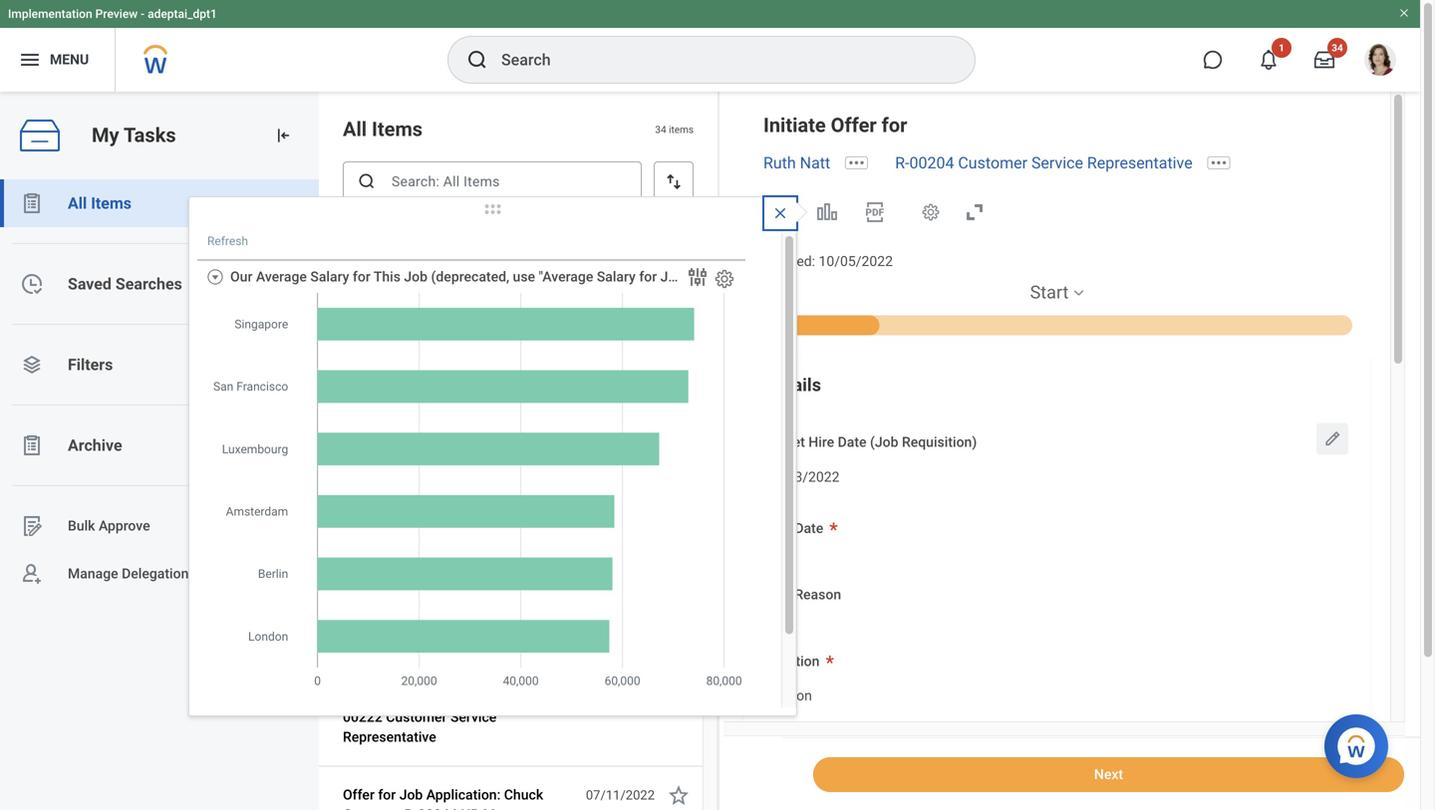 Task type: locate. For each thing, give the bounding box(es) containing it.
all up saved at left top
[[68, 194, 87, 213]]

2 vertical spatial service
[[451, 709, 497, 726]]

saved searches button
[[0, 260, 319, 308]]

application: for -
[[426, 259, 501, 275]]

start
[[1030, 282, 1069, 303]]

10/05/2022 for offer for job application: ruth natt ‎- r-00204 customer service representative
[[586, 475, 655, 490]]

1 vertical spatial 34
[[655, 123, 667, 135]]

1 horizontal spatial -
[[536, 279, 541, 295]]

date down 04/23/2022
[[795, 520, 824, 537]]

1 vertical spatial natt
[[538, 474, 565, 491]]

customer down susanne
[[386, 709, 447, 726]]

representative inside employment agreement for job application: susanne klaverman ‎- r- 00222 customer service representative
[[343, 729, 436, 746]]

0 vertical spatial 00204
[[910, 153, 955, 172]]

2 clipboard image from the top
[[20, 434, 44, 458]]

London text field
[[766, 676, 812, 711]]

archive
[[68, 436, 122, 455]]

services:
[[423, 396, 480, 413]]

for up view printable version (pdf) image
[[882, 114, 908, 137]]

initiate offer for
[[764, 114, 908, 137]]

refresh
[[207, 234, 248, 248]]

1 star image from the top
[[667, 353, 691, 377]]

1 vertical spatial date
[[795, 520, 824, 537]]

customer up the fullscreen icon
[[958, 153, 1028, 172]]

1 vertical spatial star image
[[667, 255, 691, 279]]

klaverman
[[478, 689, 545, 706]]

‎- inside offer for job application: chuck grunner ‎- r-00044 hr manager
[[397, 807, 401, 811]]

application: inside offer for job application: ruth natt ‎- r-00204 customer service representative
[[427, 474, 502, 491]]

r- right (referral)
[[459, 592, 472, 608]]

1 vertical spatial representative
[[343, 514, 437, 530]]

1 vertical spatial ruth
[[506, 474, 535, 491]]

my tasks
[[92, 124, 176, 147]]

application: down (cto))
[[427, 474, 502, 491]]

1 horizontal spatial 34
[[1332, 42, 1344, 54]]

hire for hire date
[[766, 520, 791, 537]]

clipboard image inside archive 'button'
[[20, 434, 44, 458]]

configure and view chart data image
[[686, 265, 710, 289]]

04/23/2022 text field
[[766, 457, 840, 492]]

clipboard image left archive on the left bottom of the page
[[20, 434, 44, 458]]

‎- inside 'offer for job application: muriel bouwmeester ‎- e-00002 intern - multiple openings'
[[433, 279, 437, 295]]

- right preview
[[141, 7, 145, 21]]

for up klaverman
[[497, 669, 515, 686]]

my tasks element
[[0, 92, 319, 811]]

34 left items
[[655, 123, 667, 135]]

notifications large image
[[1259, 50, 1279, 70]]

application: inside offer for job application: bruce duarte (referral) ‎- r-00276 call center manager
[[426, 572, 501, 588]]

34
[[1332, 42, 1344, 54], [655, 123, 667, 135]]

transformation import image
[[273, 126, 293, 146]]

offer up duarte
[[343, 572, 375, 588]]

application: up hr
[[426, 787, 501, 804]]

0 vertical spatial natt
[[800, 153, 831, 172]]

items up search icon
[[372, 118, 423, 141]]

for left configure and view chart data image
[[639, 269, 657, 285]]

offer inside 'offer for job application: muriel bouwmeester ‎- e-00002 intern - multiple openings'
[[343, 259, 375, 275]]

clipboard image up clock check icon
[[20, 191, 44, 215]]

our average salary for this job (deprecated, use "average salary for job profile") (do not use) dialog
[[188, 196, 821, 791]]

34 left "profile logan mcneil" icon
[[1332, 42, 1344, 54]]

clipboard image for all items
[[20, 191, 44, 215]]

for up 'bouwmeester'
[[378, 259, 396, 275]]

1 vertical spatial items
[[91, 194, 132, 213]]

view related information image
[[816, 200, 839, 224]]

date left (job
[[838, 434, 867, 451]]

close view related information image
[[773, 205, 789, 221]]

offer for job application: ruth natt ‎- r-00204 customer service representative button
[[343, 471, 575, 534]]

for up duarte
[[378, 572, 396, 588]]

approve
[[99, 518, 150, 534]]

job up 'bouwmeester'
[[399, 259, 423, 275]]

10/05/2022 down view printable version (pdf) image
[[819, 253, 893, 269]]

- right the 'use'
[[536, 279, 541, 295]]

ruth down initiate
[[764, 153, 796, 172]]

our
[[230, 269, 253, 285]]

search image
[[357, 171, 377, 191]]

all items up search icon
[[343, 118, 423, 141]]

items down my
[[91, 194, 132, 213]]

stefan
[[343, 376, 384, 393]]

job right this
[[404, 269, 428, 285]]

r-00204 customer service representative
[[895, 153, 1193, 172]]

job inside offer for job application: ruth natt ‎- r-00204 customer service representative
[[400, 474, 424, 491]]

1 vertical spatial 10/05/2022
[[586, 357, 655, 372]]

ruth down (cto))
[[506, 474, 535, 491]]

r- inside offer for job application: chuck grunner ‎- r-00044 hr manager
[[405, 807, 418, 811]]

janowski
[[387, 376, 447, 393]]

0 vertical spatial clipboard image
[[20, 191, 44, 215]]

hire
[[809, 434, 835, 451], [766, 520, 791, 537], [766, 587, 791, 603]]

star image
[[760, 200, 784, 224], [667, 255, 691, 279]]

clipboard image inside all items button
[[20, 191, 44, 215]]

1 vertical spatial all items
[[68, 194, 132, 213]]

job down officer
[[400, 474, 424, 491]]

1 vertical spatial -
[[536, 279, 541, 295]]

1 horizontal spatial ruth
[[764, 153, 796, 172]]

r- down technology
[[343, 494, 357, 510]]

use)
[[793, 269, 821, 285]]

2 star image from the top
[[667, 784, 691, 808]]

application: inside employment agreement for job application: susanne klaverman ‎- r- 00222 customer service representative
[[343, 689, 417, 706]]

not
[[767, 269, 789, 285]]

star image right 07/11/2022
[[667, 784, 691, 808]]

1 horizontal spatial all items
[[343, 118, 423, 141]]

edit image
[[1323, 429, 1343, 449]]

offer inside offer for job application: ruth natt ‎- r-00204 customer service representative
[[343, 474, 375, 491]]

0 horizontal spatial salary
[[310, 269, 349, 285]]

offer for offer for job application: ruth natt ‎- r-00204 customer service representative
[[343, 474, 375, 491]]

0 vertical spatial all
[[343, 118, 367, 141]]

list
[[0, 179, 319, 598]]

preview
[[95, 7, 138, 21]]

job up (referral)
[[399, 572, 423, 588]]

justify image
[[18, 48, 42, 72]]

all items inside button
[[68, 194, 132, 213]]

close environment banner image
[[1399, 7, 1411, 19]]

search image
[[466, 48, 490, 72]]

‎- for muriel
[[433, 279, 437, 295]]

archive button
[[0, 422, 319, 470]]

application: inside 'offer for job application: muriel bouwmeester ‎- e-00002 intern - multiple openings'
[[426, 259, 501, 275]]

start button
[[1030, 281, 1069, 305]]

- inside 'offer for job application: muriel bouwmeester ‎- e-00002 intern - multiple openings'
[[536, 279, 541, 295]]

hire right target
[[809, 434, 835, 451]]

10/05/2022 right 'candidate:'
[[586, 357, 655, 372]]

customer down officer
[[401, 494, 462, 510]]

star image left the configure image
[[667, 255, 691, 279]]

10/05/2022
[[819, 253, 893, 269], [586, 357, 655, 372], [586, 475, 655, 490]]

items
[[372, 118, 423, 141], [91, 194, 132, 213]]

2 vertical spatial representative
[[343, 729, 436, 746]]

menu button
[[0, 28, 115, 92]]

0 horizontal spatial natt
[[538, 474, 565, 491]]

star image up created:
[[760, 200, 784, 224]]

for left this
[[353, 269, 371, 285]]

job up klaverman
[[518, 669, 542, 686]]

bulk approve
[[68, 518, 150, 534]]

0 vertical spatial ruth
[[764, 153, 796, 172]]

1 vertical spatial all
[[68, 194, 87, 213]]

0 vertical spatial 34
[[1332, 42, 1344, 54]]

1 horizontal spatial star image
[[760, 200, 784, 224]]

offer for job application: chuck grunner ‎- r-00044 hr manager button
[[343, 784, 575, 811]]

chuck
[[504, 787, 543, 804]]

1 horizontal spatial all
[[343, 118, 367, 141]]

0 vertical spatial date
[[838, 434, 867, 451]]

list containing all items
[[0, 179, 319, 598]]

all items down my
[[68, 194, 132, 213]]

1 horizontal spatial items
[[372, 118, 423, 141]]

r- right klaverman
[[556, 689, 569, 706]]

openings
[[397, 299, 455, 315]]

34 inside item list element
[[655, 123, 667, 135]]

10/28/2022
[[586, 260, 655, 275]]

created:
[[764, 253, 816, 269]]

34 items
[[655, 123, 694, 135]]

agency
[[458, 356, 504, 373]]

clock check image
[[20, 272, 44, 296]]

recruiting
[[391, 356, 454, 373]]

offer for offer for job application: chuck grunner ‎- r-00044 hr manager
[[343, 787, 375, 804]]

clipboard image
[[20, 191, 44, 215], [20, 434, 44, 458]]

job up 00044
[[399, 787, 423, 804]]

my
[[92, 124, 119, 147]]

1 horizontal spatial natt
[[800, 153, 831, 172]]

1 vertical spatial star image
[[667, 784, 691, 808]]

submit recruiting agency candidate: stefan janowski (professional recruitment services: chief technology officer (cto))
[[343, 356, 575, 433]]

0 vertical spatial all items
[[343, 118, 423, 141]]

offer for offer for job application: bruce duarte (referral) ‎- r-00276 call center manager
[[343, 572, 375, 588]]

star image down configure and view chart data image
[[667, 353, 691, 377]]

1 clipboard image from the top
[[20, 191, 44, 215]]

all items
[[343, 118, 423, 141], [68, 194, 132, 213]]

for down technology
[[379, 474, 397, 491]]

r- inside offer for job application: bruce duarte (referral) ‎- r-00276 call center manager
[[459, 592, 472, 608]]

profile logan mcneil image
[[1365, 44, 1397, 80]]

all inside item list element
[[343, 118, 367, 141]]

2 vertical spatial hire
[[766, 587, 791, 603]]

job
[[399, 259, 423, 275], [404, 269, 428, 285], [661, 269, 684, 285], [400, 474, 424, 491], [399, 572, 423, 588], [518, 669, 542, 686], [399, 787, 423, 804]]

‎- for ruth
[[568, 474, 574, 491]]

salary
[[310, 269, 349, 285], [597, 269, 636, 285]]

0 vertical spatial star image
[[667, 353, 691, 377]]

1 salary from the left
[[310, 269, 349, 285]]

1 vertical spatial customer
[[401, 494, 462, 510]]

for up grunner at the left bottom
[[378, 787, 396, 804]]

1 vertical spatial 00204
[[357, 494, 397, 510]]

configure image
[[714, 268, 736, 290]]

offer up grunner at the left bottom
[[343, 787, 375, 804]]

star image
[[667, 353, 691, 377], [667, 784, 691, 808]]

salary right average at top
[[310, 269, 349, 285]]

use
[[513, 269, 535, 285]]

1
[[1279, 42, 1285, 54]]

refresh link
[[207, 234, 248, 248]]

service
[[1032, 153, 1084, 172], [466, 494, 512, 510], [451, 709, 497, 726]]

(professional
[[450, 376, 534, 393]]

searches
[[116, 275, 182, 294]]

0 vertical spatial customer
[[958, 153, 1028, 172]]

34 for 34
[[1332, 42, 1344, 54]]

10/05/2022 up the 10/02/2022 on the bottom of page
[[586, 475, 655, 490]]

0 horizontal spatial items
[[91, 194, 132, 213]]

00204 down technology
[[357, 494, 397, 510]]

0 horizontal spatial all items
[[68, 194, 132, 213]]

center
[[343, 612, 384, 628]]

0 horizontal spatial -
[[141, 7, 145, 21]]

1 vertical spatial clipboard image
[[20, 434, 44, 458]]

0 vertical spatial items
[[372, 118, 423, 141]]

1 vertical spatial hire
[[766, 520, 791, 537]]

04/23/2022
[[766, 469, 840, 485]]

hire left 'reason'
[[766, 587, 791, 603]]

application: down employment
[[343, 689, 417, 706]]

offer down technology
[[343, 474, 375, 491]]

0 horizontal spatial ruth
[[506, 474, 535, 491]]

2 vertical spatial customer
[[386, 709, 447, 726]]

details element
[[744, 356, 1371, 811]]

submit recruiting agency candidate: stefan janowski (professional recruitment services: chief technology officer (cto)) button
[[343, 353, 575, 437]]

0 horizontal spatial 34
[[655, 123, 667, 135]]

0 vertical spatial -
[[141, 7, 145, 21]]

for inside offer for job application: chuck grunner ‎- r-00044 hr manager
[[378, 787, 396, 804]]

‎-
[[433, 279, 437, 295], [568, 474, 574, 491], [451, 592, 455, 608], [548, 689, 553, 706], [397, 807, 401, 811]]

1 horizontal spatial salary
[[597, 269, 636, 285]]

application:
[[426, 259, 501, 275], [427, 474, 502, 491], [426, 572, 501, 588], [343, 689, 417, 706], [426, 787, 501, 804]]

application: up 00002
[[426, 259, 501, 275]]

recruitment
[[343, 396, 419, 413]]

saved
[[68, 275, 112, 294]]

0 horizontal spatial 00204
[[357, 494, 397, 510]]

all
[[343, 118, 367, 141], [68, 194, 87, 213]]

salary right "average
[[597, 269, 636, 285]]

grunner
[[343, 807, 393, 811]]

0 horizontal spatial all
[[68, 194, 87, 213]]

collapse image
[[207, 269, 224, 286]]

2 vertical spatial 10/05/2022
[[586, 475, 655, 490]]

e-
[[441, 279, 453, 295]]

natt
[[800, 153, 831, 172], [538, 474, 565, 491]]

application: up 00276
[[426, 572, 501, 588]]

clipboard image for archive
[[20, 434, 44, 458]]

(cto))
[[465, 416, 506, 433]]

1 vertical spatial service
[[466, 494, 512, 510]]

1 button
[[1247, 38, 1292, 82]]

date
[[838, 434, 867, 451], [795, 520, 824, 537]]

‎- inside offer for job application: ruth natt ‎- r-00204 customer service representative
[[568, 474, 574, 491]]

offer for job application: bruce duarte (referral) ‎- r-00276 call center manager
[[343, 572, 541, 628]]

location
[[766, 653, 820, 670]]

agreement
[[425, 669, 494, 686]]

filters button
[[0, 341, 319, 389]]

offer up 'bouwmeester'
[[343, 259, 375, 275]]

34 inside button
[[1332, 42, 1344, 54]]

inbox large image
[[1315, 50, 1335, 70]]

offer inside offer for job application: bruce duarte (referral) ‎- r-00276 call center manager
[[343, 572, 375, 588]]

00204 up gear icon
[[910, 153, 955, 172]]

ruth
[[764, 153, 796, 172], [506, 474, 535, 491]]

all up search icon
[[343, 118, 367, 141]]

r- right grunner at the left bottom
[[405, 807, 418, 811]]

hire down 04/23/2022
[[766, 520, 791, 537]]

0 vertical spatial 10/05/2022
[[819, 253, 893, 269]]

perspective image
[[20, 353, 44, 377]]

00002
[[453, 279, 493, 295]]

representative
[[1088, 153, 1193, 172], [343, 514, 437, 530], [343, 729, 436, 746]]

offer inside offer for job application: chuck grunner ‎- r-00044 hr manager
[[343, 787, 375, 804]]



Task type: vqa. For each thing, say whether or not it's contained in the screenshot.
ago
no



Task type: describe. For each thing, give the bounding box(es) containing it.
hire reason
[[766, 587, 842, 603]]

london
[[766, 688, 812, 704]]

representative inside offer for job application: ruth natt ‎- r-00204 customer service representative
[[343, 514, 437, 530]]

for inside offer for job application: ruth natt ‎- r-00204 customer service representative
[[379, 474, 397, 491]]

for inside employment agreement for job application: susanne klaverman ‎- r- 00222 customer service representative
[[497, 669, 515, 686]]

duarte
[[343, 592, 385, 608]]

offer right initiate
[[831, 114, 877, 137]]

tasks
[[124, 124, 176, 147]]

move modal image
[[473, 197, 513, 221]]

filters
[[68, 355, 113, 374]]

item list element
[[319, 92, 720, 811]]

our average salary for this job (deprecated, use "average salary for job profile") (do not use)
[[230, 269, 821, 285]]

0 vertical spatial service
[[1032, 153, 1084, 172]]

offer for job application: ruth natt ‎- r-00204 customer service representative
[[343, 474, 574, 530]]

0 vertical spatial representative
[[1088, 153, 1193, 172]]

r- down initiate offer for
[[895, 153, 910, 172]]

r- inside offer for job application: ruth natt ‎- r-00204 customer service representative
[[343, 494, 357, 510]]

0 horizontal spatial star image
[[667, 255, 691, 279]]

average
[[256, 269, 307, 285]]

call
[[515, 592, 539, 608]]

34 button
[[1303, 38, 1348, 82]]

- inside "menu" banner
[[141, 7, 145, 21]]

job inside offer for job application: bruce duarte (referral) ‎- r-00276 call center manager
[[399, 572, 423, 588]]

application: for call
[[426, 572, 501, 588]]

view printable version (pdf) image
[[863, 200, 887, 224]]

customer inside employment agreement for job application: susanne klaverman ‎- r- 00222 customer service representative
[[386, 709, 447, 726]]

‎- inside employment agreement for job application: susanne klaverman ‎- r- 00222 customer service representative
[[548, 689, 553, 706]]

application: for service
[[427, 474, 502, 491]]

1 horizontal spatial 00204
[[910, 153, 955, 172]]

0 horizontal spatial date
[[795, 520, 824, 537]]

next button
[[814, 758, 1405, 793]]

requisition)
[[902, 434, 977, 451]]

hire for hire reason
[[766, 587, 791, 603]]

r-00204 customer service representative link
[[895, 153, 1193, 172]]

‎- inside offer for job application: bruce duarte (referral) ‎- r-00276 call center manager
[[451, 592, 455, 608]]

manage
[[68, 566, 118, 582]]

r- inside employment agreement for job application: susanne klaverman ‎- r- 00222 customer service representative
[[556, 689, 569, 706]]

job inside offer for job application: chuck grunner ‎- r-00044 hr manager
[[399, 787, 423, 804]]

employment
[[343, 669, 421, 686]]

all items button
[[0, 179, 319, 227]]

service inside employment agreement for job application: susanne klaverman ‎- r- 00222 customer service representative
[[451, 709, 497, 726]]

rename image
[[20, 514, 44, 538]]

saved searches
[[68, 275, 182, 294]]

offer for job application: chuck grunner ‎- r-00044 hr manager
[[343, 787, 543, 811]]

all inside button
[[68, 194, 87, 213]]

offer for job application: bruce duarte (referral) ‎- r-00276 call center manager button
[[343, 568, 575, 632]]

(referral)
[[388, 592, 447, 608]]

bulk
[[68, 518, 95, 534]]

application: inside offer for job application: chuck grunner ‎- r-00044 hr manager
[[426, 787, 501, 804]]

profile")
[[688, 269, 738, 285]]

star image for submit recruiting agency candidate: stefan janowski (professional recruitment services: chief technology officer (cto))
[[667, 353, 691, 377]]

(job
[[870, 434, 899, 451]]

2 salary from the left
[[597, 269, 636, 285]]

intern
[[496, 279, 533, 295]]

ruth natt link
[[764, 153, 831, 172]]

items inside item list element
[[372, 118, 423, 141]]

hire date
[[766, 520, 824, 537]]

hr
[[461, 807, 480, 811]]

muriel
[[504, 259, 544, 275]]

Search Workday  search field
[[501, 38, 934, 82]]

00204 inside offer for job application: ruth natt ‎- r-00204 customer service representative
[[357, 494, 397, 510]]

details
[[766, 375, 821, 396]]

07/11/2022
[[586, 788, 655, 803]]

offer for job application: muriel bouwmeester ‎- e-00002 intern - multiple openings
[[343, 259, 544, 315]]

‎- for chuck
[[397, 807, 401, 811]]

customer inside offer for job application: ruth natt ‎- r-00204 customer service representative
[[401, 494, 462, 510]]

menu banner
[[0, 0, 1421, 92]]

Search: All Items text field
[[343, 162, 642, 201]]

employment agreement for job application: susanne klaverman ‎- r- 00222 customer service representative button
[[343, 666, 575, 750]]

employment agreement for job application: susanne klaverman ‎- r- 00222 customer service representative
[[343, 669, 569, 746]]

bruce
[[504, 572, 541, 588]]

ruth inside offer for job application: ruth natt ‎- r-00204 customer service representative
[[506, 474, 535, 491]]

user plus image
[[20, 562, 44, 586]]

candidate:
[[508, 356, 575, 373]]

gear image
[[921, 202, 941, 222]]

manager
[[388, 612, 443, 628]]

officer
[[419, 416, 461, 433]]

0 vertical spatial star image
[[760, 200, 784, 224]]

implementation
[[8, 7, 92, 21]]

00222
[[343, 709, 383, 726]]

bouwmeester
[[343, 279, 429, 295]]

09/25/2022
[[586, 670, 655, 685]]

star image for offer for job application: chuck grunner ‎- r-00044 hr manager
[[667, 784, 691, 808]]

multiple
[[343, 299, 394, 315]]

for inside 'offer for job application: muriel bouwmeester ‎- e-00002 intern - multiple openings'
[[378, 259, 396, 275]]

job inside employment agreement for job application: susanne klaverman ‎- r- 00222 customer service representative
[[518, 669, 542, 686]]

items
[[669, 123, 694, 135]]

offer for offer for job application: muriel bouwmeester ‎- e-00002 intern - multiple openings
[[343, 259, 375, 275]]

(do
[[741, 269, 763, 285]]

sort image
[[664, 171, 684, 191]]

service inside offer for job application: ruth natt ‎- r-00204 customer service representative
[[466, 494, 512, 510]]

natt inside offer for job application: ruth natt ‎- r-00204 customer service representative
[[538, 474, 565, 491]]

offer for job application: muriel bouwmeester ‎- e-00002 intern - multiple openings button
[[343, 255, 575, 319]]

manage delegations
[[68, 566, 196, 582]]

chief
[[483, 396, 516, 413]]

technology
[[343, 416, 415, 433]]

(deprecated,
[[431, 269, 509, 285]]

manage delegations link
[[0, 550, 319, 598]]

start navigation
[[744, 281, 1371, 336]]

items inside button
[[91, 194, 132, 213]]

reason
[[795, 587, 842, 603]]

submit
[[343, 356, 387, 373]]

0 vertical spatial hire
[[809, 434, 835, 451]]

job left configure and view chart data image
[[661, 269, 684, 285]]

all items inside item list element
[[343, 118, 423, 141]]

for inside offer for job application: bruce duarte (referral) ‎- r-00276 call center manager
[[378, 572, 396, 588]]

34 for 34 items
[[655, 123, 667, 135]]

adeptai_dpt1
[[148, 7, 217, 21]]

target hire date (job requisition) element
[[766, 456, 840, 493]]

target
[[766, 434, 805, 451]]

10/02/2022
[[586, 573, 655, 588]]

fullscreen image
[[963, 200, 987, 224]]

ruth natt
[[764, 153, 831, 172]]

1 horizontal spatial date
[[838, 434, 867, 451]]

created: 10/05/2022
[[764, 253, 893, 269]]

target hire date (job requisition)
[[766, 434, 977, 451]]

delegations
[[122, 566, 196, 582]]

bulk approve link
[[0, 502, 319, 550]]

susanne
[[421, 689, 475, 706]]

next
[[1095, 767, 1124, 783]]

location element
[[766, 675, 812, 712]]

job inside 'offer for job application: muriel bouwmeester ‎- e-00002 intern - multiple openings'
[[399, 259, 423, 275]]

10/05/2022 for submit recruiting agency candidate: stefan janowski (professional recruitment services: chief technology officer (cto))
[[586, 357, 655, 372]]



